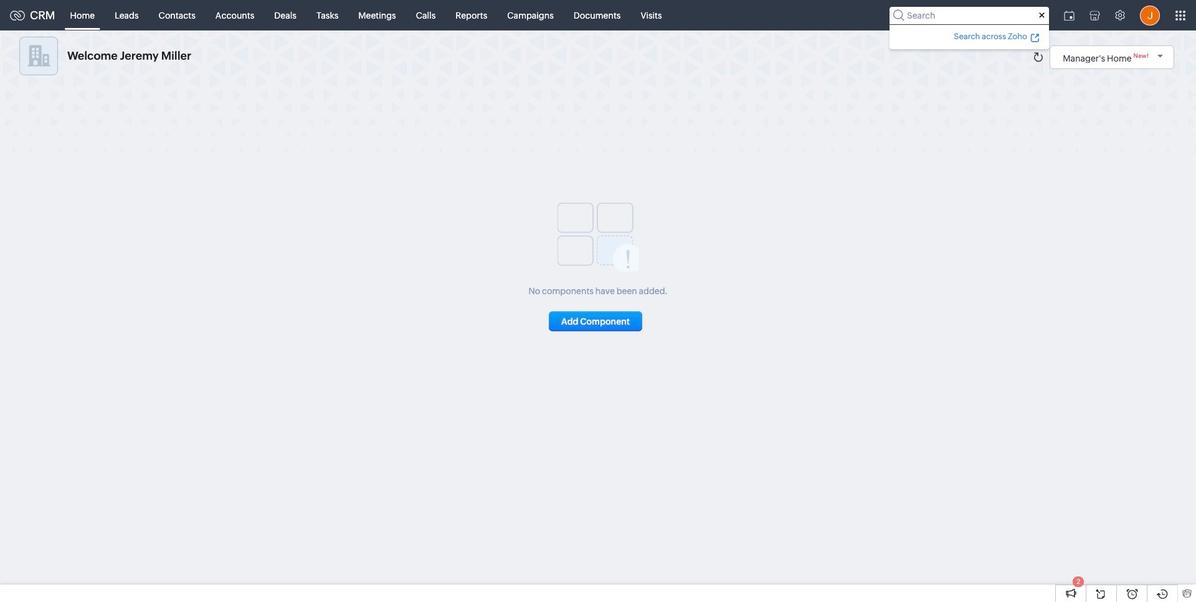 Task type: describe. For each thing, give the bounding box(es) containing it.
logo image
[[10, 10, 25, 20]]

profile image
[[1140, 5, 1160, 25]]

calendar image
[[1064, 10, 1075, 20]]

create menu image
[[1033, 8, 1049, 23]]

create menu element
[[1026, 0, 1056, 30]]



Task type: locate. For each thing, give the bounding box(es) containing it.
profile element
[[1132, 0, 1167, 30]]

Search field
[[890, 7, 1049, 24]]



Task type: vqa. For each thing, say whether or not it's contained in the screenshot.
'Search' field
yes



